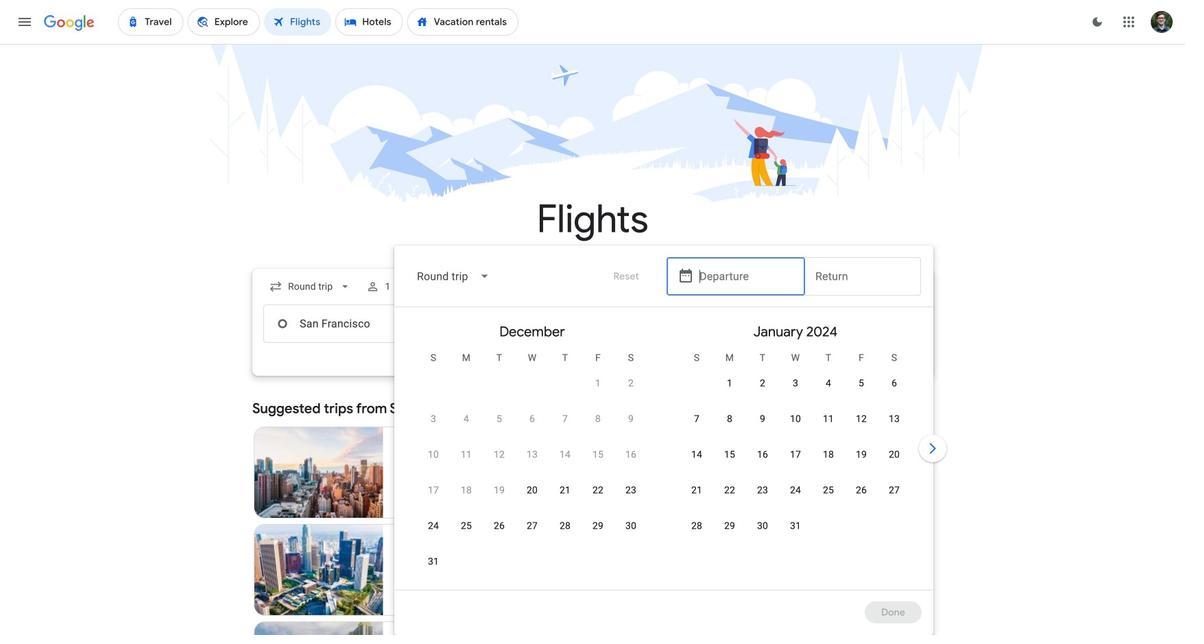 Task type: describe. For each thing, give the bounding box(es) containing it.
sat, dec 23 element
[[626, 484, 637, 498]]

tue, jan 16 element
[[758, 448, 769, 462]]

change appearance image
[[1082, 5, 1115, 38]]

sat, dec 2 element
[[629, 377, 634, 391]]

sun, dec 31 element
[[428, 555, 439, 569]]

tue, dec 5 element
[[497, 412, 502, 426]]

wed, dec 13 element
[[527, 448, 538, 462]]

sun, dec 24 element
[[428, 520, 439, 533]]

Return text field
[[816, 305, 911, 342]]

fri, dec 1 element
[[596, 377, 601, 391]]

1 row group from the left
[[401, 313, 664, 588]]

wed, jan 3 element
[[793, 377, 799, 391]]

Flight search field
[[242, 246, 950, 636]]

mon, jan 1 element
[[727, 377, 733, 391]]

thu, dec 7 element
[[563, 412, 568, 426]]

fri, jan 19 element
[[856, 448, 868, 462]]

sun, dec 10 element
[[428, 448, 439, 462]]

mon, jan 8 element
[[727, 412, 733, 426]]

thu, jan 25 element
[[824, 484, 835, 498]]

Departure text field
[[700, 258, 795, 295]]

mon, jan 15 element
[[725, 448, 736, 462]]

tue, dec 12 element
[[494, 448, 505, 462]]

fri, dec 29 element
[[593, 520, 604, 533]]

sat, jan 27 element
[[889, 484, 900, 498]]

tue, dec 19 element
[[494, 484, 505, 498]]

wed, dec 27 element
[[527, 520, 538, 533]]

sat, jan 13 element
[[889, 412, 900, 426]]

fri, jan 12 element
[[856, 412, 868, 426]]

2 row group from the left
[[664, 313, 928, 585]]

row up wed, jan 10 element
[[714, 365, 911, 410]]

sun, jan 28 element
[[692, 520, 703, 533]]

thu, dec 28 element
[[560, 520, 571, 533]]

tue, jan 9 element
[[760, 412, 766, 426]]

next image
[[917, 432, 950, 465]]

row up the wed, jan 24 element
[[681, 442, 911, 481]]

thu, jan 4 element
[[826, 377, 832, 391]]

sat, jan 6 element
[[892, 377, 898, 391]]

fri, dec 15 element
[[593, 448, 604, 462]]

grid inside flight search field
[[401, 313, 928, 598]]

thu, dec 14 element
[[560, 448, 571, 462]]

row down mon, jan 22 element
[[681, 513, 813, 552]]

sun, jan 7 element
[[695, 412, 700, 426]]

sat, dec 30 element
[[626, 520, 637, 533]]

wed, jan 17 element
[[791, 448, 802, 462]]



Task type: vqa. For each thing, say whether or not it's contained in the screenshot.
 things to do
no



Task type: locate. For each thing, give the bounding box(es) containing it.
thu, jan 11 element
[[824, 412, 835, 426]]

tue, jan 23 element
[[758, 484, 769, 498]]

row up "fri, dec 8" element
[[582, 365, 648, 410]]

sun, dec 17 element
[[428, 484, 439, 498]]

wed, dec 6 element
[[530, 412, 535, 426]]

row
[[582, 365, 648, 410], [714, 365, 911, 410], [417, 406, 648, 445], [681, 406, 911, 445], [417, 442, 648, 481], [681, 442, 911, 481], [417, 478, 648, 517], [681, 478, 911, 517], [417, 513, 648, 552], [681, 513, 813, 552]]

sun, dec 3 element
[[431, 412, 437, 426]]

grid
[[401, 313, 928, 598]]

mon, jan 29 element
[[725, 520, 736, 533]]

row up wed, dec 20 element
[[417, 442, 648, 481]]

row up wed, jan 17 element
[[681, 406, 911, 445]]

mon, dec 4 element
[[464, 412, 469, 426]]

tue, dec 26 element
[[494, 520, 505, 533]]

row up wed, dec 27 "element"
[[417, 478, 648, 517]]

sat, dec 9 element
[[629, 412, 634, 426]]

suggested trips from san francisco region
[[253, 393, 933, 636]]

mon, dec 18 element
[[461, 484, 472, 498]]

fri, jan 26 element
[[856, 484, 868, 498]]

None text field
[[264, 305, 457, 343]]

row up wed, dec 13 element
[[417, 406, 648, 445]]

fri, dec 22 element
[[593, 484, 604, 498]]

thu, dec 21 element
[[560, 484, 571, 498]]

tue, jan 2 element
[[760, 377, 766, 391]]

wed, dec 20 element
[[527, 484, 538, 498]]

mon, jan 22 element
[[725, 484, 736, 498]]

None field
[[406, 260, 501, 293], [264, 275, 358, 299], [406, 260, 501, 293], [264, 275, 358, 299]]

row up wed, jan 31 element
[[681, 478, 911, 517]]

fri, dec 8 element
[[596, 412, 601, 426]]

Departure text field
[[700, 305, 795, 342]]

sun, jan 21 element
[[692, 484, 703, 498]]

fri, jan 5 element
[[859, 377, 865, 391]]

wed, jan 31 element
[[791, 520, 802, 533]]

row down wed, dec 20 element
[[417, 513, 648, 552]]

sat, jan 20 element
[[889, 448, 900, 462]]

wed, jan 10 element
[[791, 412, 802, 426]]

sun, jan 14 element
[[692, 448, 703, 462]]

Return text field
[[816, 258, 911, 295]]

thu, jan 18 element
[[824, 448, 835, 462]]

main menu image
[[16, 14, 33, 30]]

wed, jan 24 element
[[791, 484, 802, 498]]

row group
[[401, 313, 664, 588], [664, 313, 928, 585]]

mon, dec 25 element
[[461, 520, 472, 533]]

mon, dec 11 element
[[461, 448, 472, 462]]

tue, jan 30 element
[[758, 520, 769, 533]]

sat, dec 16 element
[[626, 448, 637, 462]]



